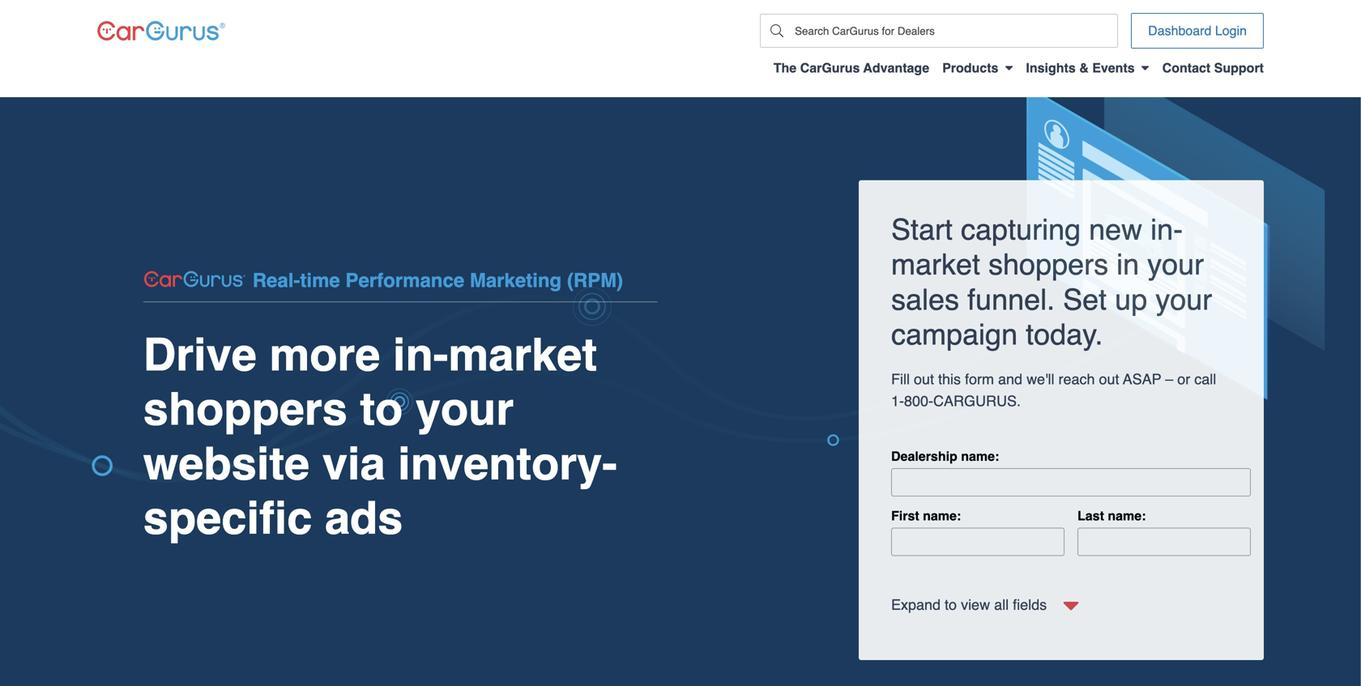Task type: locate. For each thing, give the bounding box(es) containing it.
out
[[914, 371, 934, 388], [1099, 371, 1120, 388]]

1 horizontal spatial out
[[1099, 371, 1120, 388]]

1 horizontal spatial caret down image
[[1142, 61, 1150, 74]]

0 horizontal spatial to
[[360, 383, 403, 436]]

dashboard login button
[[1131, 13, 1264, 49]]

1 horizontal spatial market
[[891, 248, 981, 282]]

caret down image for insights & events
[[1142, 61, 1150, 74]]

1 vertical spatial your
[[1156, 283, 1213, 317]]

in
[[1117, 248, 1139, 282]]

website
[[143, 438, 310, 490]]

1 caret down image from the left
[[1005, 61, 1013, 74]]

0 horizontal spatial out
[[914, 371, 934, 388]]

0 horizontal spatial shoppers
[[143, 383, 348, 436]]

–
[[1166, 371, 1174, 388]]

&
[[1080, 60, 1089, 75]]

the cargurus advantage
[[774, 60, 930, 75]]

0 vertical spatial in-
[[1151, 213, 1183, 247]]

today.
[[1026, 318, 1103, 352]]

name: for first name:
[[923, 509, 961, 524]]

market inside drive more in-market shoppers to your website via inventory- specific ads
[[448, 329, 597, 381]]

fields
[[1013, 597, 1047, 614]]

out up 800-
[[914, 371, 934, 388]]

support
[[1214, 60, 1264, 75]]

fill out this form and we'll reach out asap – or call 1-800-cargurus.
[[891, 371, 1217, 410]]

in- right new
[[1151, 213, 1183, 247]]

shoppers inside start capturing new in- market shoppers in your sales funnel. set up your campaign today.
[[989, 248, 1109, 282]]

start
[[891, 213, 953, 247]]

dealership name:
[[891, 449, 999, 464]]

in-
[[1151, 213, 1183, 247], [393, 329, 448, 381]]

1 vertical spatial shoppers
[[143, 383, 348, 436]]

your inside drive more in-market shoppers to your website via inventory- specific ads
[[416, 383, 514, 436]]

funnel.
[[968, 283, 1055, 317]]

advantage
[[864, 60, 930, 75]]

cargurus logo link
[[97, 21, 225, 41]]

in- down performance
[[393, 329, 448, 381]]

insights
[[1026, 60, 1076, 75]]

your right in at right top
[[1148, 248, 1204, 282]]

2 vertical spatial your
[[416, 383, 514, 436]]

0 horizontal spatial caret down image
[[1005, 61, 1013, 74]]

1 vertical spatial to
[[945, 597, 957, 614]]

and
[[998, 371, 1023, 388]]

products
[[943, 60, 999, 75]]

0 horizontal spatial in-
[[393, 329, 448, 381]]

the cargurus advantage link
[[774, 60, 930, 85]]

this
[[938, 371, 961, 388]]

specific
[[143, 492, 312, 545]]

1 horizontal spatial shoppers
[[989, 248, 1109, 282]]

up
[[1115, 283, 1148, 317]]

1 horizontal spatial to
[[945, 597, 957, 614]]

name: right first
[[923, 509, 961, 524]]

name:
[[961, 449, 999, 464], [923, 509, 961, 524], [1108, 509, 1146, 524]]

dashboard
[[1148, 23, 1212, 38]]

insights & events
[[1026, 60, 1135, 75]]

expand
[[891, 597, 941, 614]]

more
[[269, 329, 380, 381]]

real-time performance marketing (rpm)
[[253, 269, 623, 292]]

0 vertical spatial to
[[360, 383, 403, 436]]

to
[[360, 383, 403, 436], [945, 597, 957, 614]]

0 vertical spatial your
[[1148, 248, 1204, 282]]

caret down image for products
[[1005, 61, 1013, 74]]

caret down image right products
[[1005, 61, 1013, 74]]

last
[[1078, 509, 1104, 524]]

shoppers up website
[[143, 383, 348, 436]]

Dealership name: text field
[[891, 468, 1251, 497]]

market
[[891, 248, 981, 282], [448, 329, 597, 381]]

your right up
[[1156, 283, 1213, 317]]

to inside drive more in-market shoppers to your website via inventory- specific ads
[[360, 383, 403, 436]]

shoppers
[[989, 248, 1109, 282], [143, 383, 348, 436]]

set
[[1063, 283, 1107, 317]]

events
[[1093, 60, 1135, 75]]

market up sales
[[891, 248, 981, 282]]

via
[[322, 438, 385, 490]]

drive
[[143, 329, 257, 381]]

market inside start capturing new in- market shoppers in your sales funnel. set up your campaign today.
[[891, 248, 981, 282]]

caret down image right events
[[1142, 61, 1150, 74]]

your up inventory-
[[416, 383, 514, 436]]

0 vertical spatial market
[[891, 248, 981, 282]]

caret down image
[[1005, 61, 1013, 74], [1142, 61, 1150, 74]]

shoppers down capturing
[[989, 248, 1109, 282]]

to left view at the right of the page
[[945, 597, 957, 614]]

2 out from the left
[[1099, 371, 1120, 388]]

in- inside start capturing new in- market shoppers in your sales funnel. set up your campaign today.
[[1151, 213, 1183, 247]]

to up via
[[360, 383, 403, 436]]

1 horizontal spatial in-
[[1151, 213, 1183, 247]]

ads
[[325, 492, 403, 545]]

2 caret down image from the left
[[1142, 61, 1150, 74]]

0 vertical spatial shoppers
[[989, 248, 1109, 282]]

0 horizontal spatial market
[[448, 329, 597, 381]]

first name:
[[891, 509, 961, 524]]

out right 'reach' in the bottom right of the page
[[1099, 371, 1120, 388]]

name: right last
[[1108, 509, 1146, 524]]

name: down cargurus.
[[961, 449, 999, 464]]

1 vertical spatial market
[[448, 329, 597, 381]]

your
[[1148, 248, 1204, 282], [1156, 283, 1213, 317], [416, 383, 514, 436]]

1 vertical spatial in-
[[393, 329, 448, 381]]

inventory-
[[398, 438, 617, 490]]

market down marketing
[[448, 329, 597, 381]]



Task type: describe. For each thing, give the bounding box(es) containing it.
expand to view all fields button
[[891, 593, 1079, 618]]

we'll
[[1027, 371, 1055, 388]]

view
[[961, 597, 990, 614]]

name: for dealership name:
[[961, 449, 999, 464]]

time
[[300, 269, 340, 292]]

capturing
[[961, 213, 1081, 247]]

dealership
[[891, 449, 958, 464]]

or
[[1178, 371, 1191, 388]]

last name:
[[1078, 509, 1146, 524]]

800-
[[904, 393, 934, 410]]

contact support link
[[1163, 60, 1264, 85]]

contact
[[1163, 60, 1211, 75]]

real-
[[253, 269, 300, 292]]

to inside button
[[945, 597, 957, 614]]

cargurus
[[800, 60, 860, 75]]

campaign
[[891, 318, 1018, 352]]

Search CarGurus for Dealers search field
[[793, 15, 1118, 47]]

first
[[891, 509, 919, 524]]

contact support
[[1163, 60, 1264, 75]]

name: for last name:
[[1108, 509, 1146, 524]]

call
[[1195, 371, 1217, 388]]

reach
[[1059, 371, 1095, 388]]

asap
[[1123, 371, 1162, 388]]

1-
[[891, 393, 904, 410]]

marketing
[[470, 269, 562, 292]]

start capturing new in- market shoppers in your sales funnel. set up your campaign today.
[[891, 213, 1213, 352]]

(rpm)
[[567, 269, 623, 292]]

expand to view all fields
[[891, 597, 1047, 614]]

all
[[994, 597, 1009, 614]]

login
[[1215, 23, 1247, 38]]

First name: text field
[[891, 528, 1065, 556]]

form
[[965, 371, 994, 388]]

cargurus.
[[934, 393, 1021, 410]]

new
[[1089, 213, 1143, 247]]

1 out from the left
[[914, 371, 934, 388]]

sales
[[891, 283, 960, 317]]

drive more in-market shoppers to your website via inventory- specific ads
[[143, 329, 617, 545]]

Last name: text field
[[1078, 528, 1251, 556]]

fill
[[891, 371, 910, 388]]

dashboard login
[[1148, 23, 1247, 38]]

shoppers inside drive more in-market shoppers to your website via inventory- specific ads
[[143, 383, 348, 436]]

performance
[[346, 269, 464, 292]]

cargurus logo image
[[97, 21, 225, 41]]

the
[[774, 60, 797, 75]]

search image
[[771, 24, 784, 37]]

in- inside drive more in-market shoppers to your website via inventory- specific ads
[[393, 329, 448, 381]]



Task type: vqa. For each thing, say whether or not it's contained in the screenshot.
for
no



